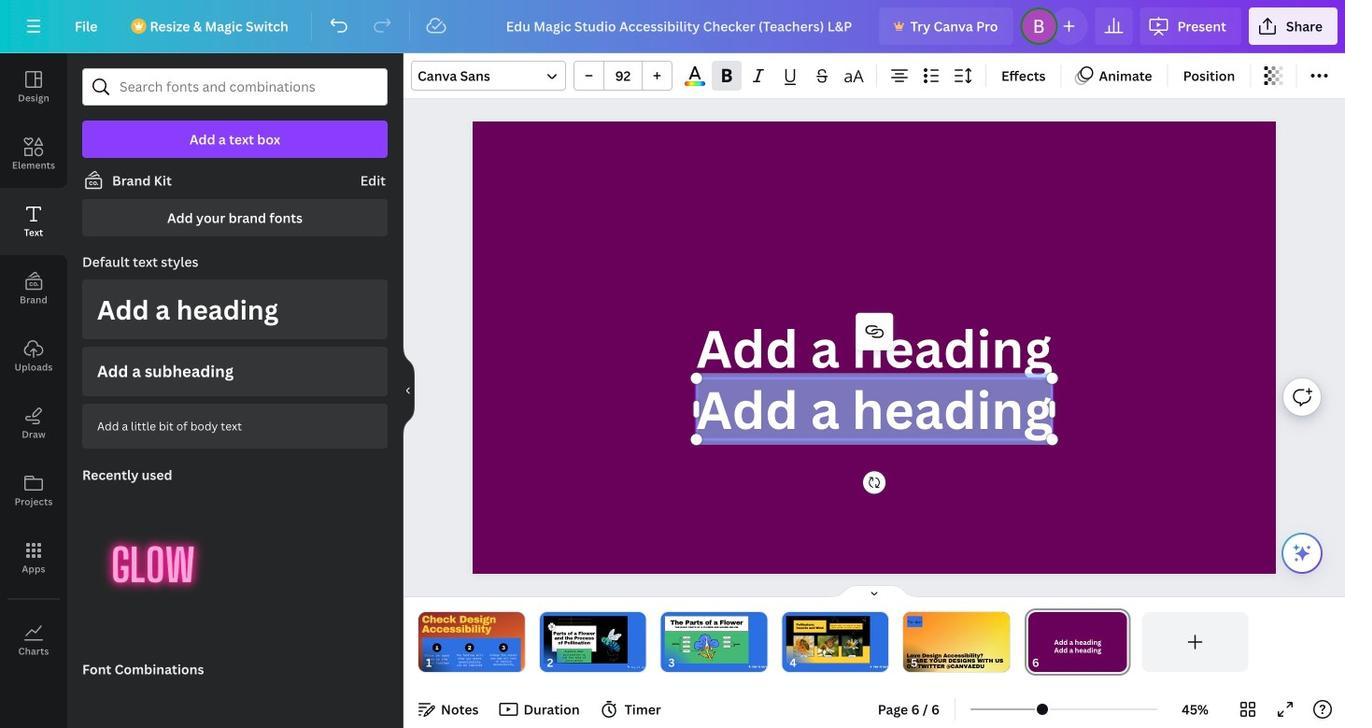 Task type: describe. For each thing, give the bounding box(es) containing it.
side panel tab list
[[0, 53, 67, 674]]

Page title text field
[[1048, 653, 1055, 672]]

0 horizontal spatial group
[[205, 676, 228, 699]]

page 6 image
[[1025, 612, 1132, 672]]

main menu bar
[[0, 0, 1346, 53]]

colour range image
[[685, 82, 705, 86]]

3 pink rectangle image from the left
[[786, 616, 870, 664]]

– – number field
[[610, 67, 636, 85]]



Task type: locate. For each thing, give the bounding box(es) containing it.
2 horizontal spatial pink rectangle image
[[786, 616, 870, 664]]

0 vertical spatial group
[[574, 61, 673, 91]]

group
[[574, 61, 673, 91], [205, 676, 228, 699]]

hide image
[[403, 346, 415, 436]]

hide pages image
[[830, 584, 920, 599]]

1 horizontal spatial pink rectangle image
[[665, 616, 749, 664]]

0 horizontal spatial pink rectangle image
[[544, 616, 628, 664]]

Search fonts and combinations search field
[[120, 69, 350, 105]]

2 pink rectangle image from the left
[[665, 616, 749, 664]]

1 pink rectangle image from the left
[[544, 616, 628, 664]]

1 vertical spatial group
[[205, 676, 228, 699]]

Design title text field
[[491, 7, 873, 45]]

1 horizontal spatial group
[[574, 61, 673, 91]]

Zoom button
[[1166, 694, 1226, 724]]

canva assistant image
[[1292, 542, 1314, 565]]

None text field
[[697, 373, 1053, 445]]

pink rectangle image
[[544, 616, 628, 664], [665, 616, 749, 664], [786, 616, 870, 664]]



Task type: vqa. For each thing, say whether or not it's contained in the screenshot.
you'd
no



